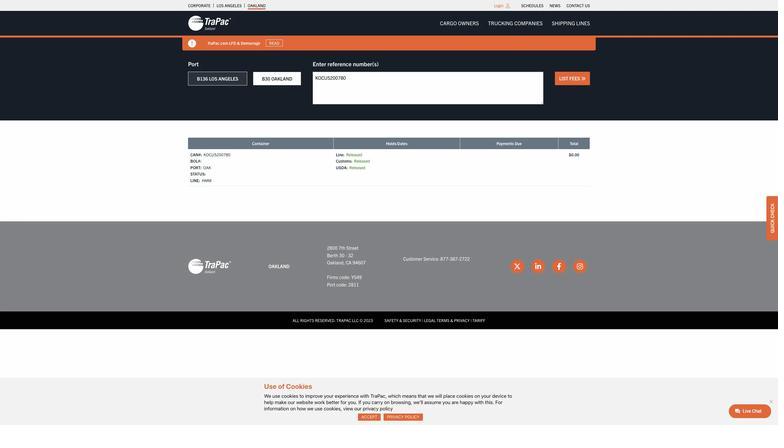 Task type: describe. For each thing, give the bounding box(es) containing it.
can#: kocu5200780 bol#: port: oak status: line: hmm
[[190, 152, 230, 183]]

payments
[[497, 141, 514, 146]]

owners
[[458, 20, 479, 26]]

improve
[[305, 394, 323, 399]]

better
[[326, 400, 339, 406]]

list fees
[[559, 76, 581, 81]]

32
[[348, 253, 353, 258]]

rights
[[300, 318, 314, 323]]

cookies,
[[324, 406, 342, 412]]

menu bar containing schedules
[[518, 1, 593, 9]]

policy
[[380, 406, 393, 412]]

quick check
[[770, 204, 775, 233]]

privacy policy
[[387, 415, 420, 420]]

0 vertical spatial use
[[272, 394, 280, 399]]

los angeles
[[217, 3, 242, 8]]

b30
[[262, 76, 270, 82]]

of
[[278, 383, 285, 391]]

0 vertical spatial with
[[360, 394, 369, 399]]

line: released customs: released usda: released
[[336, 152, 370, 170]]

line:
[[336, 152, 345, 157]]

2722
[[459, 256, 470, 262]]

that
[[418, 394, 427, 399]]

privacy inside "link"
[[387, 415, 404, 420]]

accept link
[[358, 414, 381, 421]]

0 vertical spatial released
[[346, 152, 362, 157]]

0 vertical spatial los
[[217, 3, 224, 8]]

firms
[[327, 275, 338, 280]]

payments due
[[497, 141, 522, 146]]

banner containing cargo owners
[[0, 11, 778, 51]]

1 vertical spatial on
[[384, 400, 390, 406]]

Enter reference number(s) text field
[[313, 72, 544, 105]]

view
[[343, 406, 353, 412]]

1 horizontal spatial we
[[428, 394, 434, 399]]

cargo owners
[[440, 20, 479, 26]]

total
[[570, 141, 578, 146]]

privacy
[[363, 406, 379, 412]]

ca
[[346, 260, 352, 266]]

trucking companies
[[488, 20, 543, 26]]

how
[[297, 406, 306, 412]]

2811
[[348, 282, 359, 288]]

1 vertical spatial code:
[[336, 282, 347, 288]]

©
[[360, 318, 363, 323]]

shipping lines link
[[547, 17, 595, 29]]

1 horizontal spatial privacy
[[454, 318, 470, 323]]

news
[[550, 3, 561, 8]]

help
[[264, 400, 274, 406]]

use
[[264, 383, 277, 391]]

trucking
[[488, 20, 513, 26]]

experience
[[335, 394, 359, 399]]

2800 7th street berth 30 - 32 oakland, ca 94607
[[327, 245, 366, 266]]

1 horizontal spatial &
[[399, 318, 402, 323]]

we
[[264, 394, 271, 399]]

legal terms & privacy link
[[424, 318, 470, 323]]

solid image inside banner
[[188, 40, 196, 48]]

happy
[[460, 400, 473, 406]]

container
[[252, 141, 269, 146]]

status:
[[190, 171, 206, 177]]

enter
[[313, 60, 326, 67]]

contact us link
[[567, 1, 590, 9]]

1 | from the left
[[422, 318, 423, 323]]

bol#:
[[190, 159, 201, 164]]

device
[[492, 394, 507, 399]]

tariff
[[473, 318, 486, 323]]

contact
[[567, 3, 584, 8]]

2 vertical spatial oakland
[[269, 264, 290, 269]]

corporate
[[188, 3, 211, 8]]

which
[[388, 394, 401, 399]]

trapac.com lfd & demurrage
[[208, 40, 260, 46]]

light image
[[506, 3, 510, 8]]

2 cookies from the left
[[457, 394, 473, 399]]

policy
[[405, 415, 420, 420]]

customer
[[403, 256, 422, 262]]

read link
[[266, 40, 283, 47]]

no image
[[768, 399, 774, 405]]

1 vertical spatial angeles
[[218, 76, 238, 82]]

legal
[[424, 318, 436, 323]]

assume
[[424, 400, 441, 406]]

quick
[[770, 220, 775, 233]]

oakland link
[[248, 1, 266, 9]]

menu bar inside banner
[[436, 17, 595, 29]]

solid image inside list fees button
[[581, 76, 586, 81]]

all
[[293, 318, 299, 323]]

los angeles link
[[217, 1, 242, 9]]

contact us
[[567, 3, 590, 8]]

387-
[[450, 256, 459, 262]]

1 your from the left
[[324, 394, 334, 399]]

safety & security | legal terms & privacy | tariff
[[385, 318, 486, 323]]

1 to from the left
[[300, 394, 304, 399]]

0.00
[[571, 152, 579, 157]]

demurrage
[[241, 40, 260, 46]]

0 vertical spatial on
[[475, 394, 480, 399]]

login
[[494, 3, 504, 8]]

1 cookies from the left
[[282, 394, 298, 399]]

if
[[359, 400, 361, 406]]



Task type: vqa. For each thing, say whether or not it's contained in the screenshot.
Accept link
yes



Task type: locate. For each thing, give the bounding box(es) containing it.
0 vertical spatial oakland
[[248, 3, 266, 8]]

1 horizontal spatial on
[[384, 400, 390, 406]]

2 you from the left
[[443, 400, 451, 406]]

1 horizontal spatial use
[[315, 406, 323, 412]]

released down the customs:
[[349, 165, 365, 170]]

oakland image inside banner
[[188, 15, 231, 31]]

port inside firms code:  y549 port code:  2811
[[327, 282, 335, 288]]

use
[[272, 394, 280, 399], [315, 406, 323, 412]]

0 horizontal spatial you
[[363, 400, 370, 406]]

browsing,
[[391, 400, 412, 406]]

list
[[559, 76, 568, 81]]

we
[[428, 394, 434, 399], [307, 406, 314, 412]]

2023
[[364, 318, 373, 323]]

footer containing 2800 7th street
[[0, 222, 778, 330]]

place
[[443, 394, 455, 399]]

list fees button
[[555, 72, 590, 85]]

we'll
[[413, 400, 423, 406]]

7th
[[339, 245, 345, 251]]

0 horizontal spatial |
[[422, 318, 423, 323]]

reference
[[328, 60, 352, 67]]

1 horizontal spatial |
[[471, 318, 472, 323]]

1 vertical spatial privacy
[[387, 415, 404, 420]]

released up the customs:
[[346, 152, 362, 157]]

1 horizontal spatial cookies
[[457, 394, 473, 399]]

all rights reserved. trapac llc © 2023
[[293, 318, 373, 323]]

street
[[346, 245, 358, 251]]

$
[[569, 152, 571, 157]]

menu bar down the light image
[[436, 17, 595, 29]]

banner
[[0, 11, 778, 51]]

your up this.
[[481, 394, 491, 399]]

los right b136
[[209, 76, 217, 82]]

accept
[[361, 415, 377, 420]]

0 vertical spatial our
[[288, 400, 295, 406]]

0 vertical spatial oakland image
[[188, 15, 231, 31]]

1 vertical spatial use
[[315, 406, 323, 412]]

will
[[435, 394, 442, 399]]

shipping
[[552, 20, 575, 26]]

angeles left oakland 'link'
[[225, 3, 242, 8]]

released
[[346, 152, 362, 157], [354, 159, 370, 164], [349, 165, 365, 170]]

privacy down policy
[[387, 415, 404, 420]]

to up website in the bottom of the page
[[300, 394, 304, 399]]

1 horizontal spatial your
[[481, 394, 491, 399]]

1 vertical spatial port
[[327, 282, 335, 288]]

angeles
[[225, 3, 242, 8], [218, 76, 238, 82]]

2 to from the left
[[508, 394, 512, 399]]

use down "work"
[[315, 406, 323, 412]]

1 horizontal spatial port
[[327, 282, 335, 288]]

our right make
[[288, 400, 295, 406]]

menu bar up shipping
[[518, 1, 593, 9]]

trapac
[[336, 318, 351, 323]]

1 horizontal spatial to
[[508, 394, 512, 399]]

privacy
[[454, 318, 470, 323], [387, 415, 404, 420]]

on left how
[[290, 406, 296, 412]]

1 horizontal spatial our
[[354, 406, 362, 412]]

to right device on the bottom of page
[[508, 394, 512, 399]]

can#:
[[190, 152, 202, 157]]

b30 oakland
[[262, 76, 292, 82]]

1 vertical spatial we
[[307, 406, 314, 412]]

on up policy
[[384, 400, 390, 406]]

fees
[[569, 76, 580, 81]]

berth
[[327, 253, 338, 258]]

footer
[[0, 222, 778, 330]]

cargo owners link
[[436, 17, 484, 29]]

firms code:  y549 port code:  2811
[[327, 275, 362, 288]]

check
[[770, 204, 775, 219]]

0 horizontal spatial &
[[237, 40, 240, 46]]

read
[[269, 40, 280, 46]]

1 horizontal spatial solid image
[[581, 76, 586, 81]]

privacy left tariff link
[[454, 318, 470, 323]]

0 horizontal spatial your
[[324, 394, 334, 399]]

customs:
[[336, 159, 352, 164]]

customer service: 877-387-2722
[[403, 256, 470, 262]]

oakland
[[248, 3, 266, 8], [271, 76, 292, 82], [269, 264, 290, 269]]

with left this.
[[475, 400, 484, 406]]

0 horizontal spatial our
[[288, 400, 295, 406]]

0 vertical spatial angeles
[[225, 3, 242, 8]]

0 horizontal spatial cookies
[[282, 394, 298, 399]]

solid image
[[188, 40, 196, 48], [581, 76, 586, 81]]

y549
[[351, 275, 362, 280]]

you.
[[348, 400, 357, 406]]

& right "terms"
[[450, 318, 453, 323]]

2 | from the left
[[471, 318, 472, 323]]

& right safety
[[399, 318, 402, 323]]

-
[[346, 253, 347, 258]]

solid image left trapac.com
[[188, 40, 196, 48]]

1 you from the left
[[363, 400, 370, 406]]

use up make
[[272, 394, 280, 399]]

we up 'assume'
[[428, 394, 434, 399]]

menu bar
[[518, 1, 593, 9], [436, 17, 595, 29]]

usda:
[[336, 165, 348, 170]]

lines
[[576, 20, 590, 26]]

877-
[[440, 256, 450, 262]]

1 vertical spatial menu bar
[[436, 17, 595, 29]]

released right the customs:
[[354, 159, 370, 164]]

carry
[[372, 400, 383, 406]]

due
[[515, 141, 522, 146]]

cookies up make
[[282, 394, 298, 399]]

oakland image
[[188, 15, 231, 31], [188, 259, 231, 275]]

holds/dates
[[386, 141, 408, 146]]

schedules
[[521, 3, 544, 8]]

security
[[403, 318, 421, 323]]

2 horizontal spatial on
[[475, 394, 480, 399]]

port
[[188, 60, 199, 67], [327, 282, 335, 288]]

kocu5200780
[[204, 152, 230, 157]]

los
[[217, 3, 224, 8], [209, 76, 217, 82]]

information
[[264, 406, 289, 412]]

login link
[[494, 3, 504, 8]]

2 horizontal spatial &
[[450, 318, 453, 323]]

llc
[[352, 318, 359, 323]]

1 vertical spatial oakland image
[[188, 259, 231, 275]]

solid image right fees
[[581, 76, 586, 81]]

for
[[495, 400, 503, 406]]

0 horizontal spatial on
[[290, 406, 296, 412]]

with up if
[[360, 394, 369, 399]]

companies
[[514, 20, 543, 26]]

0 horizontal spatial to
[[300, 394, 304, 399]]

menu bar containing cargo owners
[[436, 17, 595, 29]]

code: down firms
[[336, 282, 347, 288]]

this.
[[485, 400, 494, 406]]

2 vertical spatial released
[[349, 165, 365, 170]]

port:
[[190, 165, 202, 170]]

news link
[[550, 1, 561, 9]]

| left legal
[[422, 318, 423, 323]]

port down firms
[[327, 282, 335, 288]]

0 horizontal spatial privacy
[[387, 415, 404, 420]]

0 horizontal spatial with
[[360, 394, 369, 399]]

cookies up happy
[[457, 394, 473, 399]]

safety & security link
[[385, 318, 421, 323]]

use of cookies we use cookies to improve your experience with trapac, which means that we will place cookies on your device to help make our website work better for you. if you carry on browsing, we'll assume you are happy with this. for information on how we use cookies, view our privacy policy
[[264, 383, 512, 412]]

shipping lines
[[552, 20, 590, 26]]

work
[[314, 400, 325, 406]]

0 horizontal spatial port
[[188, 60, 199, 67]]

2 vertical spatial on
[[290, 406, 296, 412]]

angeles right b136
[[218, 76, 238, 82]]

1 vertical spatial with
[[475, 400, 484, 406]]

0 vertical spatial menu bar
[[518, 1, 593, 9]]

line:
[[190, 178, 200, 183]]

port up b136
[[188, 60, 199, 67]]

1 oakland image from the top
[[188, 15, 231, 31]]

0 vertical spatial privacy
[[454, 318, 470, 323]]

0 horizontal spatial use
[[272, 394, 280, 399]]

2 your from the left
[[481, 394, 491, 399]]

we down website in the bottom of the page
[[307, 406, 314, 412]]

1 vertical spatial released
[[354, 159, 370, 164]]

number(s)
[[353, 60, 379, 67]]

1 horizontal spatial you
[[443, 400, 451, 406]]

0 vertical spatial port
[[188, 60, 199, 67]]

0 horizontal spatial solid image
[[188, 40, 196, 48]]

with
[[360, 394, 369, 399], [475, 400, 484, 406]]

your
[[324, 394, 334, 399], [481, 394, 491, 399]]

on left device on the bottom of page
[[475, 394, 480, 399]]

1 vertical spatial oakland
[[271, 76, 292, 82]]

0 vertical spatial solid image
[[188, 40, 196, 48]]

los right corporate
[[217, 3, 224, 8]]

enter reference number(s)
[[313, 60, 379, 67]]

2 oakland image from the top
[[188, 259, 231, 275]]

code: up 2811
[[339, 275, 350, 280]]

& right lfd
[[237, 40, 240, 46]]

| left tariff
[[471, 318, 472, 323]]

terms
[[437, 318, 450, 323]]

0 vertical spatial we
[[428, 394, 434, 399]]

you right if
[[363, 400, 370, 406]]

1 vertical spatial solid image
[[581, 76, 586, 81]]

safety
[[385, 318, 398, 323]]

0 vertical spatial code:
[[339, 275, 350, 280]]

1 vertical spatial los
[[209, 76, 217, 82]]

our down if
[[354, 406, 362, 412]]

trapac.com
[[208, 40, 228, 46]]

means
[[402, 394, 417, 399]]

schedules link
[[521, 1, 544, 9]]

& inside banner
[[237, 40, 240, 46]]

website
[[296, 400, 313, 406]]

1 horizontal spatial with
[[475, 400, 484, 406]]

hmm
[[202, 178, 212, 183]]

make
[[275, 400, 287, 406]]

to
[[300, 394, 304, 399], [508, 394, 512, 399]]

your up better
[[324, 394, 334, 399]]

lfd
[[229, 40, 236, 46]]

1 vertical spatial our
[[354, 406, 362, 412]]

oak
[[203, 165, 211, 170]]

|
[[422, 318, 423, 323], [471, 318, 472, 323]]

code:
[[339, 275, 350, 280], [336, 282, 347, 288]]

$ 0.00
[[569, 152, 579, 157]]

2800
[[327, 245, 338, 251]]

you down place
[[443, 400, 451, 406]]

you
[[363, 400, 370, 406], [443, 400, 451, 406]]

reserved.
[[315, 318, 336, 323]]

cargo
[[440, 20, 457, 26]]

service:
[[423, 256, 439, 262]]

0 horizontal spatial we
[[307, 406, 314, 412]]



